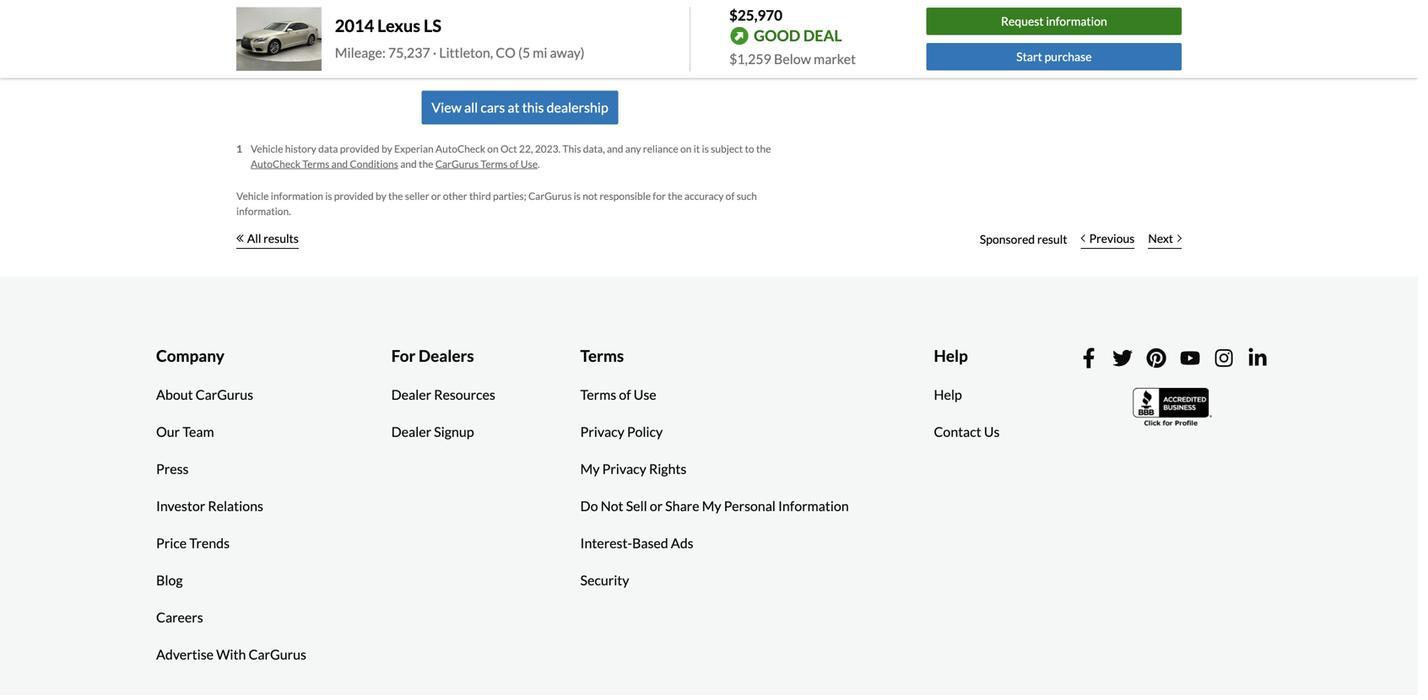 Task type: describe. For each thing, give the bounding box(es) containing it.
parties;
[[493, 190, 527, 202]]

at
[[508, 99, 520, 116]]

blog
[[156, 573, 183, 589]]

previous link
[[1075, 221, 1142, 258]]

contact us link
[[922, 414, 1013, 451]]

great
[[623, 23, 666, 40]]

information for request
[[1047, 14, 1108, 28]]

$1,259 below market
[[730, 51, 856, 67]]

terms down oct
[[481, 158, 508, 170]]

investor
[[156, 498, 205, 515]]

request information
[[1002, 14, 1108, 28]]

results
[[264, 231, 299, 246]]

third
[[470, 190, 491, 202]]

start purchase button
[[927, 43, 1182, 70]]

1 horizontal spatial autocheck
[[436, 143, 486, 155]]

sponsored
[[980, 232, 1036, 247]]

vehicle information is provided by the seller or other third parties; cargurus is not responsible for the accuracy of such information.
[[236, 190, 757, 218]]

0 horizontal spatial mi
[[283, 46, 297, 63]]

about
[[156, 387, 193, 403]]

provided inside the 1 vehicle history data provided by experian autocheck on oct 22, 2023. this data, and any reliance on it is subject to the autocheck terms and conditions and the cargurus terms of use .
[[340, 143, 380, 155]]

investor relations link
[[144, 488, 276, 525]]

by inside vehicle information is provided by the seller or other third parties; cargurus is not responsible for the accuracy of such information.
[[376, 190, 387, 202]]

my privacy rights
[[581, 461, 687, 478]]

use inside the 1 vehicle history data provided by experian autocheck on oct 22, 2023. this data, and any reliance on it is subject to the autocheck terms and conditions and the cargurus terms of use .
[[521, 158, 538, 170]]

vehicle inside the 1 vehicle history data provided by experian autocheck on oct 22, 2023. this data, and any reliance on it is subject to the autocheck terms and conditions and the cargurus terms of use .
[[251, 143, 283, 155]]

advertise with cargurus link
[[144, 637, 319, 674]]

is inside the 1 vehicle history data provided by experian autocheck on oct 22, 2023. this data, and any reliance on it is subject to the autocheck terms and conditions and the cargurus terms of use .
[[702, 143, 709, 155]]

signup
[[434, 424, 474, 441]]

security
[[581, 573, 630, 589]]

data
[[319, 143, 338, 155]]

it
[[694, 143, 700, 155]]

ads
[[671, 536, 694, 552]]

us
[[985, 424, 1000, 441]]

of inside the 1 vehicle history data provided by experian autocheck on oct 22, 2023. this data, and any reliance on it is subject to the autocheck terms and conditions and the cargurus terms of use .
[[510, 158, 519, 170]]

about cargurus
[[156, 387, 253, 403]]

1 help from the top
[[934, 346, 969, 366]]

the down experian
[[419, 158, 434, 170]]

terms of use link
[[568, 377, 669, 414]]

1 vehicle history data provided by experian autocheck on oct 22, 2023. this data, and any reliance on it is subject to the autocheck terms and conditions and the cargurus terms of use .
[[236, 143, 771, 170]]

interest-based ads link
[[568, 525, 707, 563]]

the left the seller
[[389, 190, 403, 202]]

chevron left image
[[1081, 234, 1086, 243]]

this
[[563, 143, 581, 155]]

littleton,
[[439, 44, 493, 61]]

view
[[432, 99, 462, 116]]

cargurus inside vehicle information is provided by the seller or other third parties; cargurus is not responsible for the accuracy of such information.
[[529, 190, 572, 202]]

not
[[583, 190, 598, 202]]

$22,970
[[238, 22, 301, 42]]

price
[[156, 536, 187, 552]]

good
[[334, 23, 375, 40]]

mi inside great deal 92,049 mi
[[572, 46, 586, 63]]

terms up terms of use
[[581, 346, 624, 366]]

by inside the 1 vehicle history data provided by experian autocheck on oct 22, 2023. this data, and any reliance on it is subject to the autocheck terms and conditions and the cargurus terms of use .
[[382, 143, 392, 155]]

next link
[[1142, 221, 1189, 258]]

this
[[522, 99, 544, 116]]

dealer resources
[[392, 387, 496, 403]]

all
[[464, 99, 478, 116]]

reliance
[[643, 143, 679, 155]]

information
[[779, 498, 849, 515]]

2 vertical spatial of
[[619, 387, 631, 403]]

share
[[666, 498, 700, 515]]

chevron right image
[[1178, 234, 1182, 243]]

conditions
[[350, 158, 399, 170]]

deal for good deal
[[378, 23, 412, 40]]

vehicle inside vehicle information is provided by the seller or other third parties; cargurus is not responsible for the accuracy of such information.
[[236, 190, 269, 202]]

(5
[[519, 44, 530, 61]]

dealers
[[419, 346, 474, 366]]

56,812 mi
[[238, 46, 297, 63]]

for dealers
[[392, 346, 474, 366]]

about cargurus link
[[144, 377, 266, 414]]

subject
[[711, 143, 743, 155]]

my privacy rights link
[[568, 451, 700, 488]]

terms down data
[[303, 158, 330, 170]]

click for the bbb business review of this auto listing service in cambridge ma image
[[1133, 386, 1215, 429]]

all results link
[[236, 221, 299, 258]]

interest-based ads
[[581, 536, 694, 552]]

1 horizontal spatial use
[[634, 387, 657, 403]]

privacy policy link
[[568, 414, 676, 451]]

market
[[814, 51, 856, 67]]

request
[[1002, 14, 1044, 28]]

co
[[496, 44, 516, 61]]

all
[[247, 231, 261, 246]]

do not sell or share my personal information
[[581, 498, 849, 515]]

contact us
[[934, 424, 1000, 441]]

sponsored result
[[980, 232, 1068, 247]]

s
[[238, 1, 245, 17]]

blog link
[[144, 563, 196, 600]]

1 vertical spatial privacy
[[603, 461, 647, 478]]

good deal
[[334, 23, 412, 40]]

75,237
[[388, 44, 430, 61]]

dealership
[[547, 99, 609, 116]]

purchase
[[1045, 49, 1092, 64]]

all results
[[247, 231, 299, 246]]

0 vertical spatial privacy
[[581, 424, 625, 441]]

2014
[[335, 15, 374, 36]]

interest-
[[581, 536, 633, 552]]

personal
[[724, 498, 776, 515]]

oct
[[501, 143, 517, 155]]

advertise with cargurus
[[156, 647, 307, 664]]

accuracy
[[685, 190, 724, 202]]

1
[[236, 143, 242, 155]]

good deal image
[[311, 24, 327, 40]]



Task type: vqa. For each thing, say whether or not it's contained in the screenshot.
No
no



Task type: locate. For each thing, give the bounding box(es) containing it.
for
[[392, 346, 416, 366]]

1 vertical spatial information
[[271, 190, 323, 202]]

awd
[[248, 1, 281, 17]]

0 horizontal spatial my
[[581, 461, 600, 478]]

deal
[[378, 23, 412, 40], [668, 23, 703, 40]]

mi inside 2014 lexus ls mileage: 75,237 · littleton, co (5 mi away)
[[533, 44, 548, 61]]

on
[[488, 143, 499, 155], [681, 143, 692, 155]]

deal inside great deal 92,049 mi
[[668, 23, 703, 40]]

help link
[[922, 377, 975, 414]]

0 horizontal spatial deal
[[378, 23, 412, 40]]

on left it
[[681, 143, 692, 155]]

1 vertical spatial or
[[650, 498, 663, 515]]

1 vertical spatial dealer
[[392, 424, 432, 441]]

cargurus up other
[[436, 158, 479, 170]]

0 vertical spatial use
[[521, 158, 538, 170]]

0 horizontal spatial and
[[332, 158, 348, 170]]

0 horizontal spatial of
[[510, 158, 519, 170]]

mi right (5
[[533, 44, 548, 61]]

1 dealer from the top
[[392, 387, 432, 403]]

other
[[443, 190, 468, 202]]

terms inside terms of use link
[[581, 387, 617, 403]]

1 vertical spatial help
[[934, 387, 963, 403]]

lexus
[[378, 15, 421, 36]]

dealer signup
[[392, 424, 474, 441]]

great deal 92,049 mi
[[527, 23, 703, 63]]

0 horizontal spatial use
[[521, 158, 538, 170]]

the
[[757, 143, 771, 155], [419, 158, 434, 170], [389, 190, 403, 202], [668, 190, 683, 202]]

information
[[1047, 14, 1108, 28], [271, 190, 323, 202]]

dealer
[[392, 387, 432, 403], [392, 424, 432, 441]]

request information button
[[927, 8, 1182, 35]]

provided up conditions
[[340, 143, 380, 155]]

privacy down terms of use link
[[581, 424, 625, 441]]

information for vehicle
[[271, 190, 323, 202]]

of left such
[[726, 190, 735, 202]]

privacy policy
[[581, 424, 663, 441]]

by down conditions
[[376, 190, 387, 202]]

2 horizontal spatial and
[[607, 143, 624, 155]]

start
[[1017, 49, 1043, 64]]

cargurus terms of use link
[[436, 158, 538, 170]]

press link
[[144, 451, 201, 488]]

1 horizontal spatial on
[[681, 143, 692, 155]]

2014 lexus ls image
[[236, 7, 322, 71]]

1 horizontal spatial and
[[400, 158, 417, 170]]

on left oct
[[488, 143, 499, 155]]

s awd
[[238, 1, 281, 17]]

good
[[754, 26, 801, 45]]

dealer for dealer signup
[[392, 424, 432, 441]]

or right the seller
[[431, 190, 441, 202]]

rights
[[649, 461, 687, 478]]

2 horizontal spatial mi
[[572, 46, 586, 63]]

with
[[216, 647, 246, 664]]

0 vertical spatial or
[[431, 190, 441, 202]]

1 horizontal spatial of
[[619, 387, 631, 403]]

cargurus right with
[[249, 647, 307, 664]]

2014 lexus ls mileage: 75,237 · littleton, co (5 mi away)
[[335, 15, 585, 61]]

0 horizontal spatial information
[[271, 190, 323, 202]]

1 horizontal spatial or
[[650, 498, 663, 515]]

team
[[183, 424, 214, 441]]

or right sell
[[650, 498, 663, 515]]

help up 'contact'
[[934, 387, 963, 403]]

or inside do not sell or share my personal information link
[[650, 498, 663, 515]]

my inside do not sell or share my personal information link
[[702, 498, 722, 515]]

of up privacy policy
[[619, 387, 631, 403]]

contact
[[934, 424, 982, 441]]

privacy down the privacy policy link
[[603, 461, 647, 478]]

and left the any
[[607, 143, 624, 155]]

cargurus down .
[[529, 190, 572, 202]]

information inside vehicle information is provided by the seller or other third parties; cargurus is not responsible for the accuracy of such information.
[[271, 190, 323, 202]]

1 vertical spatial by
[[376, 190, 387, 202]]

1 horizontal spatial my
[[702, 498, 722, 515]]

1 vertical spatial vehicle
[[236, 190, 269, 202]]

1 horizontal spatial information
[[1047, 14, 1108, 28]]

ls
[[424, 15, 442, 36]]

0 horizontal spatial on
[[488, 143, 499, 155]]

1 vertical spatial my
[[702, 498, 722, 515]]

provided inside vehicle information is provided by the seller or other third parties; cargurus is not responsible for the accuracy of such information.
[[334, 190, 374, 202]]

use up "policy"
[[634, 387, 657, 403]]

trends
[[189, 536, 230, 552]]

dealer left signup
[[392, 424, 432, 441]]

0 vertical spatial dealer
[[392, 387, 432, 403]]

or inside vehicle information is provided by the seller or other third parties; cargurus is not responsible for the accuracy of such information.
[[431, 190, 441, 202]]

the right for
[[668, 190, 683, 202]]

dealer down for
[[392, 387, 432, 403]]

and down data
[[332, 158, 348, 170]]

1 vertical spatial autocheck
[[251, 158, 301, 170]]

investor relations
[[156, 498, 263, 515]]

my inside my privacy rights link
[[581, 461, 600, 478]]

0 vertical spatial my
[[581, 461, 600, 478]]

mileage:
[[335, 44, 386, 61]]

0 horizontal spatial or
[[431, 190, 441, 202]]

2 help from the top
[[934, 387, 963, 403]]

0 horizontal spatial is
[[325, 190, 332, 202]]

0 vertical spatial vehicle
[[251, 143, 283, 155]]

22,
[[519, 143, 533, 155]]

dealer for dealer resources
[[392, 387, 432, 403]]

use down 22,
[[521, 158, 538, 170]]

1 vertical spatial of
[[726, 190, 735, 202]]

do not sell or share my personal information link
[[568, 488, 862, 525]]

cargurus
[[436, 158, 479, 170], [529, 190, 572, 202], [196, 387, 253, 403], [249, 647, 307, 664]]

based
[[633, 536, 669, 552]]

2 horizontal spatial is
[[702, 143, 709, 155]]

2 deal from the left
[[668, 23, 703, 40]]

chevron double left image
[[236, 234, 244, 243]]

or
[[431, 190, 441, 202], [650, 498, 663, 515]]

not
[[601, 498, 624, 515]]

deal up 75,237 on the left
[[378, 23, 412, 40]]

1 horizontal spatial deal
[[668, 23, 703, 40]]

terms up privacy policy
[[581, 387, 617, 403]]

is left not at the left of page
[[574, 190, 581, 202]]

terms
[[303, 158, 330, 170], [481, 158, 508, 170], [581, 346, 624, 366], [581, 387, 617, 403]]

mi right 92,049
[[572, 46, 586, 63]]

2023.
[[535, 143, 561, 155]]

autocheck down history
[[251, 158, 301, 170]]

and down experian
[[400, 158, 417, 170]]

press
[[156, 461, 189, 478]]

1 horizontal spatial is
[[574, 190, 581, 202]]

deal for great deal 92,049 mi
[[668, 23, 703, 40]]

of
[[510, 158, 519, 170], [726, 190, 735, 202], [619, 387, 631, 403]]

vehicle up information.
[[236, 190, 269, 202]]

privacy
[[581, 424, 625, 441], [603, 461, 647, 478]]

vehicle right 1
[[251, 143, 283, 155]]

our team link
[[144, 414, 227, 451]]

is right it
[[702, 143, 709, 155]]

cars
[[481, 99, 505, 116]]

0 vertical spatial provided
[[340, 143, 380, 155]]

information up purchase on the right of page
[[1047, 14, 1108, 28]]

resources
[[434, 387, 496, 403]]

autocheck
[[436, 143, 486, 155], [251, 158, 301, 170]]

2 on from the left
[[681, 143, 692, 155]]

cargurus inside the 1 vehicle history data provided by experian autocheck on oct 22, 2023. this data, and any reliance on it is subject to the autocheck terms and conditions and the cargurus terms of use .
[[436, 158, 479, 170]]

to
[[745, 143, 755, 155]]

1 deal from the left
[[378, 23, 412, 40]]

my
[[581, 461, 600, 478], [702, 498, 722, 515]]

dealer signup link
[[379, 414, 487, 451]]

our
[[156, 424, 180, 441]]

careers
[[156, 610, 203, 626]]

0 vertical spatial of
[[510, 158, 519, 170]]

help
[[934, 346, 969, 366], [934, 387, 963, 403]]

the right to
[[757, 143, 771, 155]]

my right share
[[702, 498, 722, 515]]

is
[[702, 143, 709, 155], [325, 190, 332, 202], [574, 190, 581, 202]]

of inside vehicle information is provided by the seller or other third parties; cargurus is not responsible for the accuracy of such information.
[[726, 190, 735, 202]]

is down autocheck terms and conditions link
[[325, 190, 332, 202]]

help up help link
[[934, 346, 969, 366]]

deal right great
[[668, 23, 703, 40]]

such
[[737, 190, 757, 202]]

·
[[433, 44, 437, 61]]

0 vertical spatial information
[[1047, 14, 1108, 28]]

0 vertical spatial by
[[382, 143, 392, 155]]

information inside button
[[1047, 14, 1108, 28]]

seller
[[405, 190, 430, 202]]

0 vertical spatial autocheck
[[436, 143, 486, 155]]

security link
[[568, 563, 642, 600]]

of down oct
[[510, 158, 519, 170]]

2 horizontal spatial of
[[726, 190, 735, 202]]

0 vertical spatial help
[[934, 346, 969, 366]]

my up do
[[581, 461, 600, 478]]

result
[[1038, 232, 1068, 247]]

information up information.
[[271, 190, 323, 202]]

vehicle
[[251, 143, 283, 155], [236, 190, 269, 202]]

1 vertical spatial use
[[634, 387, 657, 403]]

by up conditions
[[382, 143, 392, 155]]

our team
[[156, 424, 214, 441]]

relations
[[208, 498, 263, 515]]

deal
[[804, 26, 843, 45]]

advertise
[[156, 647, 214, 664]]

1 vertical spatial provided
[[334, 190, 374, 202]]

dealer resources link
[[379, 377, 508, 414]]

2 dealer from the top
[[392, 424, 432, 441]]

mi down "$22,970"
[[283, 46, 297, 63]]

1 on from the left
[[488, 143, 499, 155]]

provided down conditions
[[334, 190, 374, 202]]

0 horizontal spatial autocheck
[[251, 158, 301, 170]]

sell
[[626, 498, 648, 515]]

autocheck up cargurus terms of use link
[[436, 143, 486, 155]]

data,
[[583, 143, 605, 155]]

92,049
[[527, 46, 569, 63]]

cargurus up team
[[196, 387, 253, 403]]

and
[[607, 143, 624, 155], [332, 158, 348, 170], [400, 158, 417, 170]]

terms of use
[[581, 387, 657, 403]]

1 horizontal spatial mi
[[533, 44, 548, 61]]



